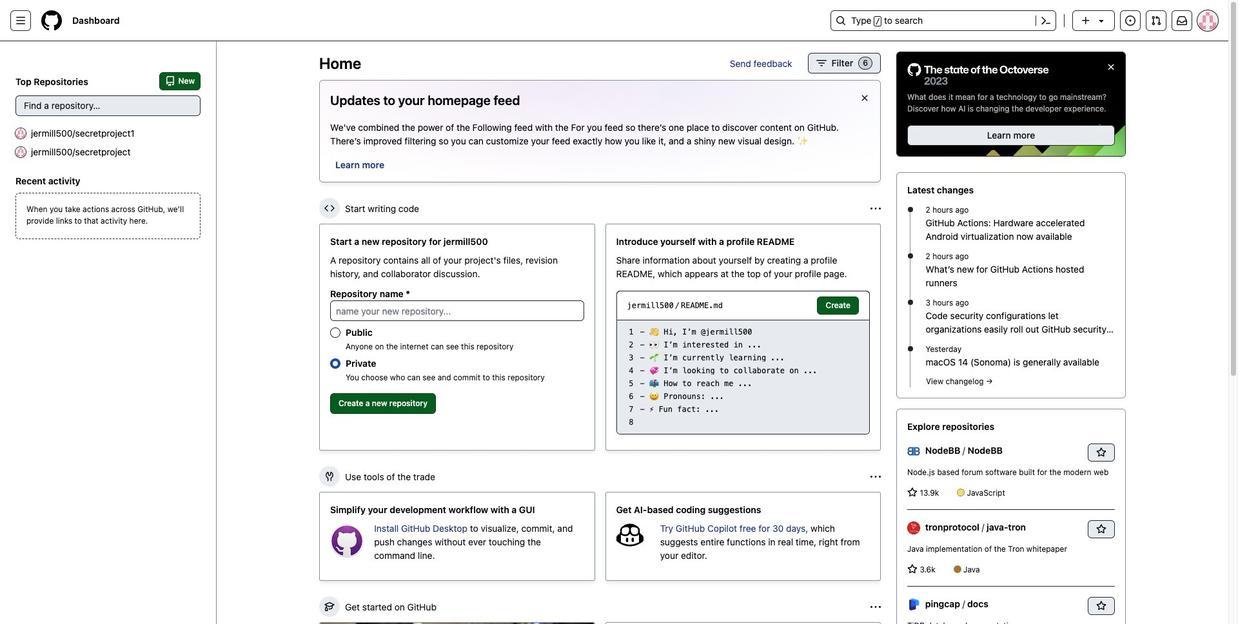 Task type: describe. For each thing, give the bounding box(es) containing it.
introduce yourself with a profile readme element
[[605, 224, 881, 451]]

code image
[[324, 203, 335, 214]]

command palette image
[[1041, 15, 1052, 26]]

why am i seeing this? image for try the github flow element
[[871, 602, 881, 613]]

why am i seeing this? image for "get ai-based coding suggestions" element
[[871, 472, 881, 482]]

explore repositories navigation
[[897, 409, 1126, 624]]

notifications image
[[1177, 15, 1188, 26]]

close image
[[1106, 62, 1117, 72]]

git pull request image
[[1152, 15, 1162, 26]]

issue opened image
[[1126, 15, 1136, 26]]

star image
[[908, 488, 918, 498]]

start a new repository element
[[319, 224, 595, 451]]

github desktop image
[[330, 524, 364, 558]]

star this repository image for star image
[[1097, 448, 1107, 458]]

plus image
[[1081, 15, 1092, 26]]

filter image
[[816, 58, 827, 68]]

2 dot fill image from the top
[[905, 344, 916, 354]]

get ai-based coding suggestions element
[[605, 492, 881, 581]]

secretproject1 image
[[15, 128, 26, 138]]

mortar board image
[[324, 602, 335, 612]]

explore element
[[897, 52, 1126, 624]]

what is github? element
[[319, 623, 595, 624]]

try the github flow element
[[605, 623, 881, 624]]

@nodebb profile image
[[908, 445, 921, 458]]



Task type: vqa. For each thing, say whether or not it's contained in the screenshot.
@nodebb profile icon
yes



Task type: locate. For each thing, give the bounding box(es) containing it.
1 vertical spatial why am i seeing this? image
[[871, 602, 881, 613]]

0 vertical spatial star this repository image
[[1097, 448, 1107, 458]]

Top Repositories search field
[[15, 95, 201, 116]]

1 dot fill image from the top
[[905, 251, 916, 261]]

github logo image
[[908, 63, 1050, 87]]

1 star this repository image from the top
[[1097, 448, 1107, 458]]

0 vertical spatial dot fill image
[[905, 251, 916, 261]]

secretproject image
[[15, 147, 26, 157]]

triangle down image
[[1097, 15, 1107, 26]]

1 vertical spatial star this repository image
[[1097, 525, 1107, 535]]

why am i seeing this? image
[[871, 472, 881, 482], [871, 602, 881, 613]]

None submit
[[818, 297, 859, 315]]

None radio
[[330, 328, 341, 338], [330, 359, 341, 369], [330, 328, 341, 338], [330, 359, 341, 369]]

2 dot fill image from the top
[[905, 297, 916, 308]]

simplify your development workflow with a gui element
[[319, 492, 595, 581]]

1 why am i seeing this? image from the top
[[871, 472, 881, 482]]

why am i seeing this? image
[[871, 204, 881, 214]]

name your new repository... text field
[[330, 301, 584, 321]]

homepage image
[[41, 10, 62, 31]]

@tronprotocol profile image
[[908, 522, 921, 535]]

star image
[[908, 565, 918, 575]]

2 vertical spatial star this repository image
[[1097, 601, 1107, 612]]

dot fill image
[[905, 251, 916, 261], [905, 344, 916, 354]]

3 star this repository image from the top
[[1097, 601, 1107, 612]]

0 vertical spatial dot fill image
[[905, 205, 916, 215]]

star this repository image
[[1097, 448, 1107, 458], [1097, 525, 1107, 535], [1097, 601, 1107, 612]]

star this repository image for star icon
[[1097, 525, 1107, 535]]

1 vertical spatial dot fill image
[[905, 344, 916, 354]]

dot fill image
[[905, 205, 916, 215], [905, 297, 916, 308]]

tools image
[[324, 472, 335, 482]]

x image
[[860, 93, 870, 103]]

2 why am i seeing this? image from the top
[[871, 602, 881, 613]]

0 vertical spatial why am i seeing this? image
[[871, 472, 881, 482]]

@pingcap profile image
[[908, 599, 921, 612]]

1 dot fill image from the top
[[905, 205, 916, 215]]

Find a repository… text field
[[15, 95, 201, 116]]

what is github? image
[[320, 623, 594, 624]]

2 star this repository image from the top
[[1097, 525, 1107, 535]]

none submit inside the introduce yourself with a profile readme element
[[818, 297, 859, 315]]

1 vertical spatial dot fill image
[[905, 297, 916, 308]]



